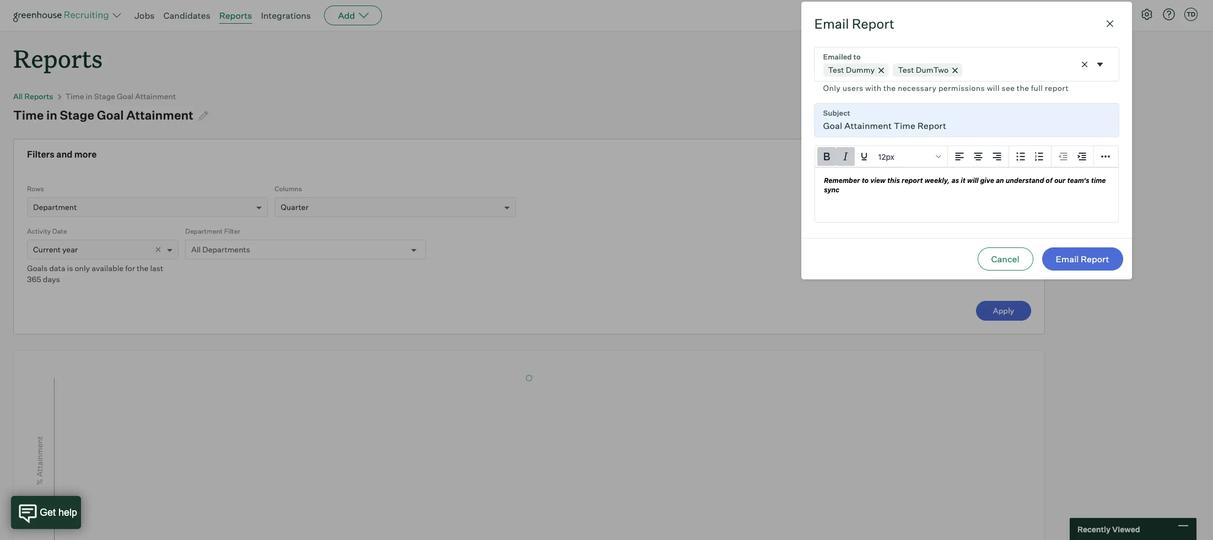 Task type: vqa. For each thing, say whether or not it's contained in the screenshot.
EMAIL inside the button
yes



Task type: locate. For each thing, give the bounding box(es) containing it.
columns
[[275, 185, 302, 193]]

0 horizontal spatial the
[[137, 264, 149, 273]]

1 horizontal spatial all
[[191, 245, 201, 254]]

all departments
[[191, 245, 250, 254]]

department option
[[33, 202, 77, 212]]

email report button
[[1043, 248, 1124, 271]]

12px button
[[874, 147, 945, 166]]

1 vertical spatial email report
[[1056, 254, 1110, 265]]

email report
[[815, 15, 895, 32], [1056, 254, 1110, 265]]

the left full
[[1017, 83, 1030, 93]]

none field containing test dummy
[[815, 47, 1119, 95]]

xychart image
[[27, 351, 1032, 540]]

dumtwo
[[916, 65, 949, 74]]

None text field
[[815, 104, 1119, 137]]

1 vertical spatial stage
[[60, 108, 94, 123]]

12px group
[[815, 146, 1119, 168]]

current year
[[33, 245, 78, 254]]

all
[[13, 92, 23, 101], [191, 245, 201, 254]]

time
[[65, 92, 84, 101], [13, 108, 44, 123]]

jobs
[[135, 10, 155, 21]]

test up necessary
[[898, 65, 915, 74]]

stage
[[94, 92, 115, 101], [60, 108, 94, 123]]

0 horizontal spatial all
[[13, 92, 23, 101]]

1 horizontal spatial test
[[898, 65, 915, 74]]

date
[[52, 227, 67, 236]]

candidates
[[164, 10, 210, 21]]

td button
[[1183, 6, 1201, 23]]

0 vertical spatial time
[[65, 92, 84, 101]]

1 horizontal spatial department
[[185, 227, 223, 236]]

current year option
[[33, 245, 78, 254]]

filters and more
[[27, 149, 97, 160]]

rows
[[27, 185, 44, 193]]

in
[[86, 92, 92, 101], [46, 108, 57, 123]]

0 vertical spatial all
[[13, 92, 23, 101]]

2 test from the left
[[898, 65, 915, 74]]

test for test dummy
[[829, 65, 845, 74]]

toggle flyout image
[[1095, 59, 1106, 70]]

0 vertical spatial email report
[[815, 15, 895, 32]]

12px toolbar
[[815, 146, 948, 168]]

1 horizontal spatial time
[[65, 92, 84, 101]]

will
[[987, 83, 1000, 93]]

the right with on the top
[[884, 83, 896, 93]]

1 test from the left
[[829, 65, 845, 74]]

time down the all reports
[[13, 108, 44, 123]]

2 vertical spatial reports
[[24, 92, 53, 101]]

email
[[815, 15, 849, 32], [1056, 254, 1079, 265]]

time in stage goal attainment
[[65, 92, 176, 101], [13, 108, 193, 123]]

email report inside button
[[1056, 254, 1110, 265]]

department up all departments in the top left of the page
[[185, 227, 223, 236]]

1 vertical spatial time in stage goal attainment
[[13, 108, 193, 123]]

Search text field
[[1029, 7, 1118, 23]]

viewed
[[1113, 525, 1141, 534]]

1 vertical spatial report
[[1081, 254, 1110, 265]]

quarter option
[[281, 202, 309, 212]]

0 horizontal spatial email
[[815, 15, 849, 32]]

integrations
[[261, 10, 311, 21]]

0 horizontal spatial report
[[852, 15, 895, 32]]

candidates link
[[164, 10, 210, 21]]

time right all reports link
[[65, 92, 84, 101]]

only users with the necessary permissions will see the full report
[[824, 83, 1069, 93]]

reports
[[219, 10, 252, 21], [13, 42, 103, 74], [24, 92, 53, 101]]

0 horizontal spatial department
[[33, 202, 77, 212]]

test
[[829, 65, 845, 74], [898, 65, 915, 74]]

dummy
[[846, 65, 875, 74]]

attainment
[[135, 92, 176, 101], [126, 108, 193, 123]]

the right for
[[137, 264, 149, 273]]

department up date
[[33, 202, 77, 212]]

0 vertical spatial attainment
[[135, 92, 176, 101]]

0 vertical spatial department
[[33, 202, 77, 212]]

greenhouse recruiting image
[[13, 9, 112, 22]]

report
[[852, 15, 895, 32], [1081, 254, 1110, 265]]

configure image
[[1141, 8, 1154, 21]]

goal
[[117, 92, 133, 101], [97, 108, 124, 123]]

1 horizontal spatial email report
[[1056, 254, 1110, 265]]

share button
[[953, 103, 1001, 123]]

with
[[866, 83, 882, 93]]

test dummy
[[829, 65, 875, 74]]

0 horizontal spatial email report
[[815, 15, 895, 32]]

download image
[[1008, 105, 1021, 119]]

add
[[338, 10, 355, 21]]

toolbar
[[948, 146, 1009, 168], [1009, 146, 1052, 168], [1052, 146, 1094, 168]]

current
[[33, 245, 61, 254]]

edit schedule button
[[871, 103, 948, 123]]

department for department
[[33, 202, 77, 212]]

test up only
[[829, 65, 845, 74]]

save and schedule this report to revisit it! element
[[820, 103, 871, 123]]

departments
[[203, 245, 250, 254]]

None field
[[815, 47, 1119, 95]]

last
[[150, 264, 163, 273]]

department for department filter
[[185, 227, 223, 236]]

1 vertical spatial email
[[1056, 254, 1079, 265]]

and
[[56, 149, 73, 160]]

test dumtwo
[[898, 65, 949, 74]]

test for test dumtwo
[[898, 65, 915, 74]]

the
[[884, 83, 896, 93], [1017, 83, 1030, 93], [137, 264, 149, 273]]

1 vertical spatial department
[[185, 227, 223, 236]]

1 horizontal spatial report
[[1081, 254, 1110, 265]]

activity
[[27, 227, 51, 236]]

days
[[43, 275, 60, 284]]

0 horizontal spatial test
[[829, 65, 845, 74]]

report
[[1045, 83, 1069, 93]]

0 vertical spatial in
[[86, 92, 92, 101]]

report inside button
[[1081, 254, 1110, 265]]

year
[[62, 245, 78, 254]]

0 horizontal spatial time
[[13, 108, 44, 123]]

faq image
[[1030, 105, 1043, 119]]

department
[[33, 202, 77, 212], [185, 227, 223, 236]]

1 horizontal spatial email
[[1056, 254, 1079, 265]]

1 horizontal spatial in
[[86, 92, 92, 101]]

0 horizontal spatial in
[[46, 108, 57, 123]]

2 horizontal spatial the
[[1017, 83, 1030, 93]]

td
[[1187, 10, 1196, 18]]

1 vertical spatial all
[[191, 245, 201, 254]]

integrations link
[[261, 10, 311, 21]]



Task type: describe. For each thing, give the bounding box(es) containing it.
necessary
[[898, 83, 937, 93]]

1 vertical spatial time
[[13, 108, 44, 123]]

activity date
[[27, 227, 67, 236]]

is
[[67, 264, 73, 273]]

recently
[[1078, 525, 1111, 534]]

full
[[1032, 83, 1044, 93]]

edit schedule
[[884, 108, 934, 118]]

1 vertical spatial goal
[[97, 108, 124, 123]]

apply
[[994, 306, 1015, 316]]

goals data is only available for the last 365 days
[[27, 264, 163, 284]]

3 toolbar from the left
[[1052, 146, 1094, 168]]

0 vertical spatial goal
[[117, 92, 133, 101]]

12px
[[878, 152, 895, 161]]

cancel button
[[978, 248, 1034, 271]]

schedule
[[901, 108, 934, 118]]

see
[[1002, 83, 1015, 93]]

close modal icon image
[[1104, 17, 1117, 30]]

department filter
[[185, 227, 240, 236]]

1 vertical spatial in
[[46, 108, 57, 123]]

filter
[[224, 227, 240, 236]]

clear selection image
[[1079, 59, 1091, 70]]

×
[[155, 243, 162, 255]]

email inside button
[[1056, 254, 1079, 265]]

the inside the goals data is only available for the last 365 days
[[137, 264, 149, 273]]

recently viewed
[[1078, 525, 1141, 534]]

0 vertical spatial email
[[815, 15, 849, 32]]

all reports
[[13, 92, 53, 101]]

filters
[[27, 149, 55, 160]]

for
[[125, 264, 135, 273]]

cancel
[[992, 254, 1020, 265]]

1 horizontal spatial the
[[884, 83, 896, 93]]

td button
[[1185, 8, 1198, 21]]

goals
[[27, 264, 48, 273]]

only
[[824, 83, 841, 93]]

only
[[75, 264, 90, 273]]

apply button
[[977, 301, 1032, 321]]

more
[[74, 149, 97, 160]]

jobs link
[[135, 10, 155, 21]]

time in stage goal attainment link
[[65, 92, 176, 101]]

all reports link
[[13, 92, 53, 101]]

add button
[[324, 6, 382, 25]]

reports link
[[219, 10, 252, 21]]

permissions
[[939, 83, 986, 93]]

users
[[843, 83, 864, 93]]

0 vertical spatial time in stage goal attainment
[[65, 92, 176, 101]]

365
[[27, 275, 41, 284]]

quarter
[[281, 202, 309, 212]]

data
[[49, 264, 65, 273]]

1 vertical spatial reports
[[13, 42, 103, 74]]

2 toolbar from the left
[[1009, 146, 1052, 168]]

edit
[[884, 108, 899, 118]]

all for all departments
[[191, 245, 201, 254]]

all for all reports
[[13, 92, 23, 101]]

share
[[966, 108, 988, 118]]

0 vertical spatial report
[[852, 15, 895, 32]]

1 toolbar from the left
[[948, 146, 1009, 168]]

available
[[92, 264, 124, 273]]

1 vertical spatial attainment
[[126, 108, 193, 123]]

0 vertical spatial reports
[[219, 10, 252, 21]]

0 vertical spatial stage
[[94, 92, 115, 101]]



